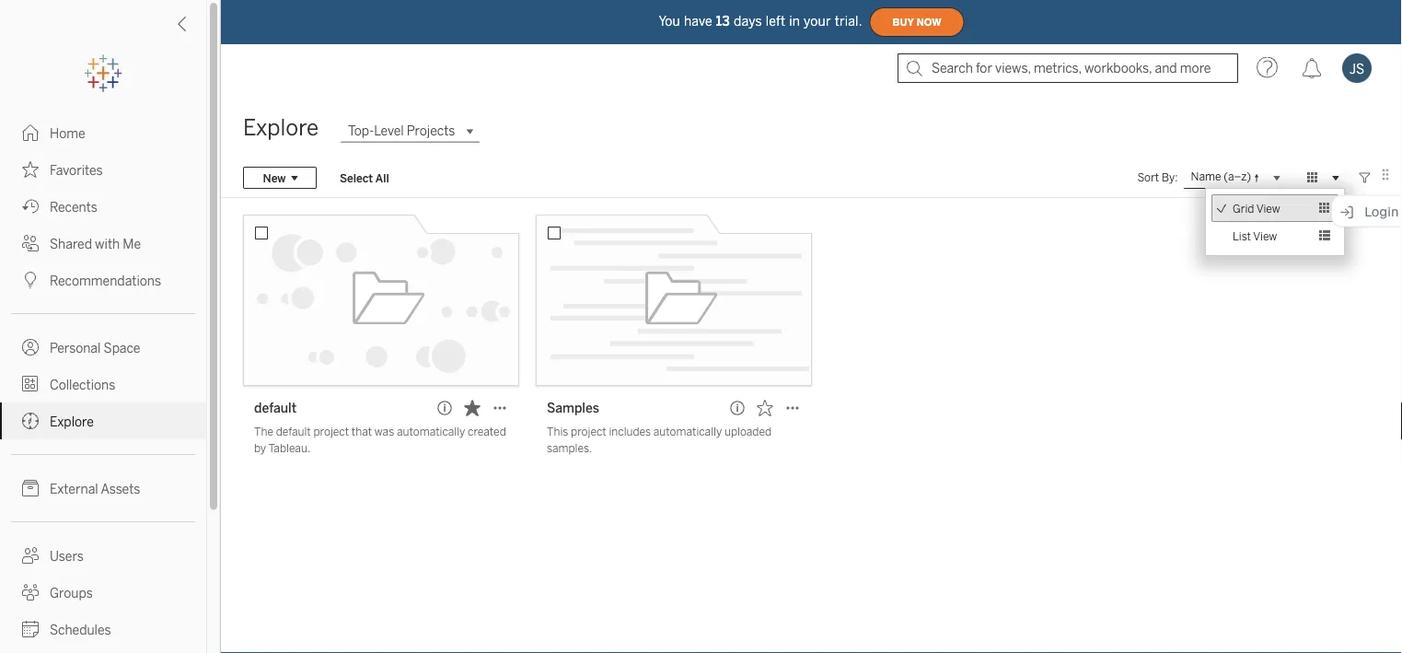 Task type: vqa. For each thing, say whether or not it's contained in the screenshot.
Collections
yes



Task type: describe. For each thing, give the bounding box(es) containing it.
the default project that was automatically created by tableau.
[[254, 425, 506, 455]]

top-level projects button
[[341, 120, 479, 142]]

that
[[352, 425, 372, 438]]

buy now button
[[870, 7, 965, 37]]

sort
[[1138, 171, 1160, 184]]

grid view
[[1233, 202, 1281, 215]]

home
[[50, 126, 85, 141]]

external assets link
[[0, 470, 206, 507]]

recommendations
[[50, 273, 161, 288]]

favorites
[[50, 163, 103, 178]]

external
[[50, 481, 98, 497]]

created
[[468, 425, 506, 438]]

by:
[[1162, 171, 1179, 184]]

project inside the default project that was automatically created by tableau.
[[314, 425, 349, 438]]

grid view image
[[1305, 169, 1322, 186]]

recents link
[[0, 188, 206, 225]]

samples
[[547, 400, 600, 415]]

days
[[734, 14, 763, 29]]

shared with me
[[50, 236, 141, 251]]

change view mode list box
[[1207, 189, 1345, 255]]

you
[[659, 14, 681, 29]]

new button
[[243, 167, 317, 189]]

main navigation. press the up and down arrow keys to access links. element
[[0, 114, 206, 653]]

me
[[123, 236, 141, 251]]

select all
[[340, 171, 389, 184]]

top-level projects
[[348, 123, 455, 139]]

trial.
[[835, 14, 863, 29]]

buy
[[893, 16, 914, 28]]

assets
[[101, 481, 140, 497]]

with
[[95, 236, 120, 251]]

0 vertical spatial default
[[254, 400, 297, 415]]

list view
[[1233, 229, 1278, 242]]

explore inside explore link
[[50, 414, 94, 429]]

navigation panel element
[[0, 55, 206, 653]]

users link
[[0, 537, 206, 574]]

you have 13 days left in your trial.
[[659, 14, 863, 29]]

left
[[766, 14, 786, 29]]

automatically inside the default project that was automatically created by tableau.
[[397, 425, 466, 438]]

samples.
[[547, 442, 592, 455]]

level
[[374, 123, 404, 139]]

name (a–z)
[[1192, 170, 1252, 183]]

projects
[[407, 123, 455, 139]]

all
[[376, 171, 389, 184]]

automatically inside 'this project includes automatically uploaded samples.'
[[654, 425, 722, 438]]

by
[[254, 442, 266, 455]]

home link
[[0, 114, 206, 151]]

samples image
[[536, 215, 812, 386]]

external assets
[[50, 481, 140, 497]]

(a–z)
[[1224, 170, 1252, 183]]

explore link
[[0, 403, 206, 439]]

buy now
[[893, 16, 942, 28]]

shared with me link
[[0, 225, 206, 262]]

groups
[[50, 585, 93, 601]]

schedules link
[[0, 611, 206, 648]]

this project includes automatically uploaded samples.
[[547, 425, 772, 455]]

uploaded
[[725, 425, 772, 438]]



Task type: locate. For each thing, give the bounding box(es) containing it.
name (a–z) button
[[1184, 167, 1287, 189]]

your
[[804, 14, 831, 29]]

1 horizontal spatial project
[[571, 425, 607, 438]]

includes
[[609, 425, 651, 438]]

grid
[[1233, 202, 1255, 215]]

default inside the default project that was automatically created by tableau.
[[276, 425, 311, 438]]

project left that
[[314, 425, 349, 438]]

now
[[917, 16, 942, 28]]

1 horizontal spatial automatically
[[654, 425, 722, 438]]

view
[[1257, 202, 1281, 215], [1254, 229, 1278, 242]]

default image
[[243, 215, 520, 386]]

1 vertical spatial default
[[276, 425, 311, 438]]

0 horizontal spatial automatically
[[397, 425, 466, 438]]

personal
[[50, 340, 101, 356]]

recents
[[50, 199, 97, 215]]

explore
[[243, 115, 319, 141], [50, 414, 94, 429]]

groups link
[[0, 574, 206, 611]]

have
[[684, 14, 713, 29]]

0 horizontal spatial explore
[[50, 414, 94, 429]]

personal space link
[[0, 329, 206, 366]]

schedules
[[50, 622, 111, 637]]

collections link
[[0, 366, 206, 403]]

2 automatically from the left
[[654, 425, 722, 438]]

0 vertical spatial view
[[1257, 202, 1281, 215]]

personal space
[[50, 340, 140, 356]]

this
[[547, 425, 569, 438]]

list
[[1233, 229, 1252, 242]]

Search for views, metrics, workbooks, and more text field
[[898, 53, 1239, 83]]

view for grid view
[[1257, 202, 1281, 215]]

13
[[716, 14, 730, 29]]

project inside 'this project includes automatically uploaded samples.'
[[571, 425, 607, 438]]

sort by:
[[1138, 171, 1179, 184]]

recommendations link
[[0, 262, 206, 298]]

1 automatically from the left
[[397, 425, 466, 438]]

collections
[[50, 377, 115, 392]]

0 vertical spatial explore
[[243, 115, 319, 141]]

top-
[[348, 123, 374, 139]]

was
[[375, 425, 394, 438]]

project
[[314, 425, 349, 438], [571, 425, 607, 438]]

view for list view
[[1254, 229, 1278, 242]]

1 project from the left
[[314, 425, 349, 438]]

default
[[254, 400, 297, 415], [276, 425, 311, 438]]

view right list at the right top
[[1254, 229, 1278, 242]]

1 vertical spatial view
[[1254, 229, 1278, 242]]

new
[[263, 171, 286, 184]]

automatically
[[397, 425, 466, 438], [654, 425, 722, 438]]

the
[[254, 425, 274, 438]]

default up "the"
[[254, 400, 297, 415]]

favorites link
[[0, 151, 206, 188]]

1 vertical spatial explore
[[50, 414, 94, 429]]

0 horizontal spatial project
[[314, 425, 349, 438]]

tableau.
[[269, 442, 311, 455]]

project up samples.
[[571, 425, 607, 438]]

select all button
[[328, 167, 401, 189]]

explore down collections
[[50, 414, 94, 429]]

1 horizontal spatial explore
[[243, 115, 319, 141]]

space
[[104, 340, 140, 356]]

automatically right includes
[[654, 425, 722, 438]]

default up tableau.
[[276, 425, 311, 438]]

explore up new popup button
[[243, 115, 319, 141]]

view right grid
[[1257, 202, 1281, 215]]

select
[[340, 171, 373, 184]]

users
[[50, 549, 84, 564]]

in
[[790, 14, 801, 29]]

2 project from the left
[[571, 425, 607, 438]]

shared
[[50, 236, 92, 251]]

name
[[1192, 170, 1222, 183]]

automatically right was
[[397, 425, 466, 438]]



